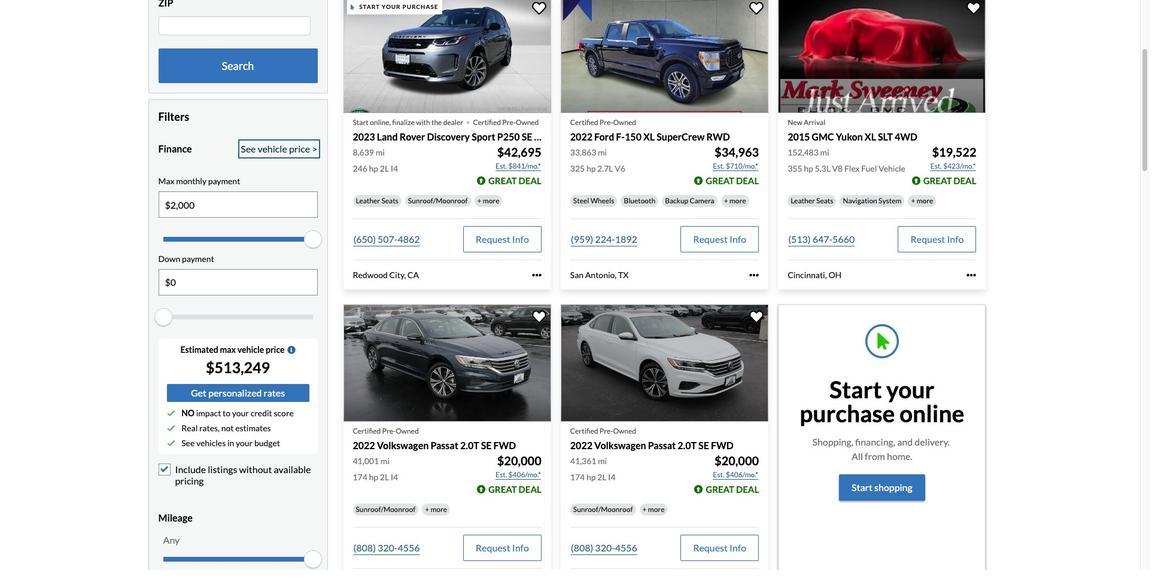 Task type: vqa. For each thing, say whether or not it's contained in the screenshot.
ave within the garden state auto mall - 58 listings 646 tonnele ave jersey city, nj 07307
no



Task type: locate. For each thing, give the bounding box(es) containing it.
seats for slt
[[817, 196, 834, 205]]

2 fwd from the left
[[711, 440, 734, 451]]

great deal for 41,001 mi 174 hp 2l i4
[[488, 484, 542, 495]]

(808) 320-4556 button for 41,361 mi 174 hp 2l i4
[[570, 535, 638, 561]]

0 vertical spatial see
[[241, 143, 256, 155]]

41,361 mi 174 hp 2l i4
[[570, 456, 616, 482]]

price inside see vehicle price > link
[[289, 143, 310, 155]]

2022 for 41,361 mi
[[570, 440, 593, 451]]

seats
[[382, 196, 399, 205], [817, 196, 834, 205]]

$20,000 est. $406/mo.*
[[496, 454, 542, 479], [713, 454, 759, 479]]

get
[[191, 387, 207, 399]]

mi inside 8,639 mi 246 hp 2l i4
[[376, 147, 385, 157]]

1 horizontal spatial est. $406/mo.* button
[[713, 469, 759, 481]]

2l for 41,361 mi
[[597, 472, 607, 482]]

certified up sport
[[473, 118, 501, 127]]

yukon
[[836, 131, 863, 142]]

0 horizontal spatial xl
[[643, 131, 655, 142]]

$423/mo.*
[[944, 162, 976, 171]]

>
[[312, 143, 318, 155]]

hp
[[369, 163, 378, 174], [587, 163, 596, 174], [804, 163, 813, 174], [369, 472, 378, 482], [587, 472, 596, 482]]

your up and
[[887, 376, 935, 403]]

174 inside 41,001 mi 174 hp 2l i4
[[353, 472, 367, 482]]

pre- for 33,863 mi 325 hp 2.7l v6
[[600, 118, 613, 127]]

2 (808) 320-4556 button from the left
[[570, 535, 638, 561]]

2 (808) from the left
[[571, 542, 593, 554]]

2022 up 41,001
[[353, 440, 375, 451]]

$19,522
[[932, 145, 977, 159]]

mileage
[[158, 513, 193, 524]]

seats down '5.3l'
[[817, 196, 834, 205]]

Down payment text field
[[159, 270, 317, 295]]

1 4556 from the left
[[398, 542, 420, 554]]

max monthly payment
[[158, 176, 240, 186]]

320- for 41,361 mi 174 hp 2l i4
[[595, 542, 615, 554]]

start for start online, finalize with the dealer · certified pre-owned 2023 land rover discovery sport p250 se r-dynamic awd
[[353, 118, 369, 127]]

hp inside 33,863 mi 325 hp 2.7l v6
[[587, 163, 596, 174]]

filters
[[158, 110, 189, 123]]

ellipsis h image
[[532, 270, 542, 280], [967, 270, 977, 280]]

flex
[[845, 163, 860, 174]]

owned inside certified pre-owned 2022 ford f-150 xl supercrew rwd
[[613, 118, 636, 127]]

1 passat from the left
[[431, 440, 458, 451]]

start for start shopping
[[852, 482, 873, 493]]

1 vertical spatial vehicle
[[238, 345, 264, 355]]

(808) 320-4556 button
[[353, 535, 421, 561], [570, 535, 638, 561]]

i4 for 8,639 mi 246 hp 2l i4
[[391, 163, 398, 174]]

2 320- from the left
[[595, 542, 615, 554]]

see vehicle price > link
[[241, 142, 318, 156]]

great for 41,001 mi 174 hp 2l i4
[[488, 484, 517, 495]]

355
[[788, 163, 802, 174]]

150
[[625, 131, 642, 142]]

xl right 150
[[643, 131, 655, 142]]

1 $20,000 est. $406/mo.* from the left
[[496, 454, 542, 479]]

check image left no
[[167, 409, 175, 418]]

est. inside $19,522 est. $423/mo.*
[[931, 162, 942, 171]]

with
[[416, 118, 430, 127]]

start left shopping
[[852, 482, 873, 493]]

leather down 246
[[356, 196, 380, 205]]

hp inside 152,483 mi 355 hp 5.3l v8 flex fuel vehicle
[[804, 163, 813, 174]]

1 horizontal spatial (808)
[[571, 542, 593, 554]]

include
[[175, 464, 206, 475]]

pre- up "p250"
[[502, 118, 516, 127]]

1 horizontal spatial $20,000 est. $406/mo.*
[[713, 454, 759, 479]]

0 horizontal spatial see
[[181, 438, 195, 448]]

1 horizontal spatial xl
[[865, 131, 876, 142]]

your right in
[[236, 438, 253, 448]]

se for 41,361 mi 174 hp 2l i4
[[699, 440, 709, 451]]

2 $20,000 est. $406/mo.* from the left
[[713, 454, 759, 479]]

fwd
[[494, 440, 516, 451], [711, 440, 734, 451]]

2 est. $406/mo.* button from the left
[[713, 469, 759, 481]]

(650)
[[353, 233, 376, 245]]

1 leather from the left
[[356, 196, 380, 205]]

1 horizontal spatial leather seats
[[791, 196, 834, 205]]

hp inside 41,361 mi 174 hp 2l i4
[[587, 472, 596, 482]]

owned up 41,001 mi 174 hp 2l i4
[[396, 427, 419, 436]]

vehicles
[[196, 438, 226, 448]]

2022 up 41,361
[[570, 440, 593, 451]]

hp right 325
[[587, 163, 596, 174]]

1 (808) from the left
[[353, 542, 376, 554]]

price left >
[[289, 143, 310, 155]]

all
[[852, 451, 863, 462]]

seats up 507-
[[382, 196, 399, 205]]

0 horizontal spatial $20,000
[[497, 454, 542, 468]]

2 4556 from the left
[[615, 542, 637, 554]]

owned up 41,361 mi 174 hp 2l i4 at the bottom of page
[[613, 427, 636, 436]]

no
[[181, 408, 195, 418]]

sunroof/moonroof down 41,361 mi 174 hp 2l i4 at the bottom of page
[[573, 505, 633, 514]]

request for cincinnati, oh
[[911, 233, 945, 245]]

payment
[[208, 176, 240, 186], [182, 254, 214, 264]]

passat for 41,001 mi 174 hp 2l i4
[[431, 440, 458, 451]]

1 horizontal spatial fwd
[[711, 440, 734, 451]]

deal
[[519, 175, 542, 186], [736, 175, 759, 186], [954, 175, 977, 186], [519, 484, 542, 495], [736, 484, 759, 495]]

hp right 246
[[369, 163, 378, 174]]

174 for 41,361 mi 174 hp 2l i4
[[570, 472, 585, 482]]

hp down 41,001
[[369, 472, 378, 482]]

certified
[[473, 118, 501, 127], [570, 118, 598, 127], [353, 427, 381, 436], [570, 427, 598, 436]]

2.0t for 41,001 mi 174 hp 2l i4
[[460, 440, 479, 451]]

eiger grey metallic 2023 land rover discovery sport p250 se r-dynamic awd suv / crossover all-wheel drive automatic image
[[343, 0, 551, 113]]

start up "financing,"
[[830, 376, 882, 403]]

white 2022 volkswagen passat 2.0t se fwd sedan front-wheel drive 6-speed automatic image
[[561, 305, 769, 422]]

mi down ford
[[598, 147, 607, 157]]

certified up 41,361
[[570, 427, 598, 436]]

discovery
[[427, 131, 470, 142]]

1 $406/mo.* from the left
[[509, 470, 541, 479]]

hp inside 41,001 mi 174 hp 2l i4
[[369, 472, 378, 482]]

2 leather seats from the left
[[791, 196, 834, 205]]

sunroof/moonroof for 41,361 mi 174 hp 2l i4
[[573, 505, 633, 514]]

mi inside 41,361 mi 174 hp 2l i4
[[598, 456, 607, 466]]

dealer
[[443, 118, 463, 127]]

volkswagen for 41,361 mi 174 hp 2l i4
[[594, 440, 646, 451]]

certified up awd
[[570, 118, 598, 127]]

get personalized rates
[[191, 387, 285, 399]]

2 (808) 320-4556 from the left
[[571, 542, 637, 554]]

mi right 8,639 at the left top
[[376, 147, 385, 157]]

r-
[[534, 131, 544, 142]]

owned for 41,001 mi 174 hp 2l i4
[[396, 427, 419, 436]]

purchase inside start your purchase online
[[800, 400, 895, 427]]

0 vertical spatial check image
[[167, 409, 175, 418]]

passat for 41,361 mi 174 hp 2l i4
[[648, 440, 676, 451]]

leather seats
[[356, 196, 399, 205], [791, 196, 834, 205]]

see up max monthly payment text box
[[241, 143, 256, 155]]

1 horizontal spatial $406/mo.*
[[726, 470, 759, 479]]

deal for san antonio, tx
[[736, 175, 759, 186]]

1 horizontal spatial see
[[241, 143, 256, 155]]

hp for 41,361
[[587, 472, 596, 482]]

1 horizontal spatial certified pre-owned 2022 volkswagen passat 2.0t se fwd
[[570, 427, 734, 451]]

v6
[[615, 163, 625, 174]]

2.7l
[[597, 163, 613, 174]]

v8
[[832, 163, 843, 174]]

start online, finalize with the dealer · certified pre-owned 2023 land rover discovery sport p250 se r-dynamic awd
[[353, 110, 607, 142]]

2l inside 8,639 mi 246 hp 2l i4
[[380, 163, 389, 174]]

2022 inside certified pre-owned 2022 ford f-150 xl supercrew rwd
[[570, 131, 593, 142]]

(808) 320-4556 button for 41,001 mi 174 hp 2l i4
[[353, 535, 421, 561]]

city,
[[389, 270, 406, 280]]

hp right 355
[[804, 163, 813, 174]]

volkswagen for 41,001 mi 174 hp 2l i4
[[377, 440, 429, 451]]

xl inside certified pre-owned 2022 ford f-150 xl supercrew rwd
[[643, 131, 655, 142]]

fwd for 41,361 mi 174 hp 2l i4
[[711, 440, 734, 451]]

1 vertical spatial see
[[181, 438, 195, 448]]

1 fwd from the left
[[494, 440, 516, 451]]

0 horizontal spatial volkswagen
[[377, 440, 429, 451]]

8,639 mi 246 hp 2l i4
[[353, 147, 398, 174]]

1 horizontal spatial 320-
[[595, 542, 615, 554]]

owned inside the start online, finalize with the dealer · certified pre-owned 2023 land rover discovery sport p250 se r-dynamic awd
[[516, 118, 539, 127]]

pre- up 41,001 mi 174 hp 2l i4
[[382, 427, 396, 436]]

2l inside 41,001 mi 174 hp 2l i4
[[380, 472, 389, 482]]

174 inside 41,361 mi 174 hp 2l i4
[[570, 472, 585, 482]]

great for 152,483 mi 355 hp 5.3l v8 flex fuel vehicle
[[923, 175, 952, 186]]

request info button for cincinnati, oh
[[898, 226, 977, 253]]

0 horizontal spatial $406/mo.*
[[509, 470, 541, 479]]

steel wheels
[[573, 196, 614, 205]]

pre- for 41,361 mi 174 hp 2l i4
[[600, 427, 613, 436]]

0 horizontal spatial (808) 320-4556 button
[[353, 535, 421, 561]]

great deal for 41,361 mi 174 hp 2l i4
[[706, 484, 759, 495]]

leather down 355
[[791, 196, 815, 205]]

1 vertical spatial payment
[[182, 254, 214, 264]]

start for start your purchase
[[359, 3, 380, 10]]

start inside button
[[852, 482, 873, 493]]

320-
[[378, 542, 398, 554], [595, 542, 615, 554]]

down
[[158, 254, 180, 264]]

start your purchase
[[359, 3, 438, 10]]

2 $406/mo.* from the left
[[726, 470, 759, 479]]

mi down gmc
[[820, 147, 829, 157]]

2022 for 33,863 mi
[[570, 131, 593, 142]]

pre- inside certified pre-owned 2022 ford f-150 xl supercrew rwd
[[600, 118, 613, 127]]

pre- up 41,361 mi 174 hp 2l i4 at the bottom of page
[[600, 427, 613, 436]]

4556 for 41,361 mi 174 hp 2l i4
[[615, 542, 637, 554]]

1 horizontal spatial passat
[[648, 440, 676, 451]]

1 horizontal spatial (808) 320-4556
[[571, 542, 637, 554]]

available
[[274, 464, 311, 475]]

1 est. $406/mo.* button from the left
[[495, 469, 542, 481]]

owned up the r-
[[516, 118, 539, 127]]

41,001
[[353, 456, 379, 466]]

(808) for 41,001 mi 174 hp 2l i4
[[353, 542, 376, 554]]

ellipsis h image for ·
[[532, 270, 542, 280]]

in
[[227, 438, 234, 448]]

$710/mo.*
[[726, 162, 759, 171]]

0 horizontal spatial fwd
[[494, 440, 516, 451]]

152,483 mi 355 hp 5.3l v8 flex fuel vehicle
[[788, 147, 906, 174]]

check image
[[167, 409, 175, 418], [167, 424, 175, 433]]

2.0t for 41,361 mi 174 hp 2l i4
[[678, 440, 697, 451]]

payment up max monthly payment text box
[[208, 176, 240, 186]]

2 volkswagen from the left
[[594, 440, 646, 451]]

1 horizontal spatial price
[[289, 143, 310, 155]]

vehicle left >
[[258, 143, 287, 155]]

see for see vehicles in your budget
[[181, 438, 195, 448]]

0 horizontal spatial certified pre-owned 2022 volkswagen passat 2.0t se fwd
[[353, 427, 516, 451]]

1 horizontal spatial 4556
[[615, 542, 637, 554]]

owned up f-
[[613, 118, 636, 127]]

pre- up ford
[[600, 118, 613, 127]]

certified pre-owned 2022 volkswagen passat 2.0t se fwd for 41,001 mi 174 hp 2l i4
[[353, 427, 516, 451]]

1 horizontal spatial 2.0t
[[678, 440, 697, 451]]

great deal for 152,483 mi 355 hp 5.3l v8 flex fuel vehicle
[[923, 175, 977, 186]]

$20,000 est. $406/mo.* for 41,361 mi 174 hp 2l i4
[[713, 454, 759, 479]]

hp down 41,361
[[587, 472, 596, 482]]

$19,522 est. $423/mo.*
[[931, 145, 977, 171]]

ellipsis h image for slt
[[967, 270, 977, 280]]

great deal for 33,863 mi 325 hp 2.7l v6
[[706, 175, 759, 186]]

0 horizontal spatial passat
[[431, 440, 458, 451]]

sunroof/moonroof down 41,001 mi 174 hp 2l i4
[[356, 505, 416, 514]]

start inside the start online, finalize with the dealer · certified pre-owned 2023 land rover discovery sport p250 se r-dynamic awd
[[353, 118, 369, 127]]

sunroof/moonroof for 41,001 mi 174 hp 2l i4
[[356, 505, 416, 514]]

1 horizontal spatial purchase
[[800, 400, 895, 427]]

5.3l
[[815, 163, 831, 174]]

request info
[[476, 233, 529, 245], [693, 233, 747, 245], [911, 233, 964, 245], [476, 542, 529, 554], [693, 542, 747, 554]]

1 $20,000 from the left
[[497, 454, 542, 468]]

2 horizontal spatial se
[[699, 440, 709, 451]]

0 horizontal spatial (808)
[[353, 542, 376, 554]]

info for redwood city, ca
[[512, 233, 529, 245]]

without
[[239, 464, 272, 475]]

certified inside certified pre-owned 2022 ford f-150 xl supercrew rwd
[[570, 118, 598, 127]]

request info for cincinnati, oh
[[911, 233, 964, 245]]

1 ellipsis h image from the left
[[532, 270, 542, 280]]

2 leather from the left
[[791, 196, 815, 205]]

volkswagen up 41,001 mi 174 hp 2l i4
[[377, 440, 429, 451]]

camera
[[690, 196, 715, 205]]

se
[[522, 131, 532, 142], [481, 440, 492, 451], [699, 440, 709, 451]]

mi inside 152,483 mi 355 hp 5.3l v8 flex fuel vehicle
[[820, 147, 829, 157]]

647-
[[813, 233, 833, 245]]

max
[[220, 345, 236, 355]]

certified pre-owned 2022 ford f-150 xl supercrew rwd
[[570, 118, 730, 142]]

2 xl from the left
[[865, 131, 876, 142]]

0 vertical spatial price
[[289, 143, 310, 155]]

payment right down
[[182, 254, 214, 264]]

est. inside the $42,695 est. $841/mo.*
[[496, 162, 507, 171]]

1 (808) 320-4556 from the left
[[353, 542, 420, 554]]

2 ellipsis h image from the left
[[967, 270, 977, 280]]

0 vertical spatial payment
[[208, 176, 240, 186]]

0 horizontal spatial leather seats
[[356, 196, 399, 205]]

estimated max vehicle price
[[180, 345, 285, 355]]

0 horizontal spatial 174
[[353, 472, 367, 482]]

2l inside 41,361 mi 174 hp 2l i4
[[597, 472, 607, 482]]

mi for 152,483 mi
[[820, 147, 829, 157]]

320- for 41,001 mi 174 hp 2l i4
[[378, 542, 398, 554]]

1 2.0t from the left
[[460, 440, 479, 451]]

$406/mo.* for 41,001 mi 174 hp 2l i4
[[509, 470, 541, 479]]

est. for 8,639 mi 246 hp 2l i4
[[496, 162, 507, 171]]

owned for 41,361 mi 174 hp 2l i4
[[613, 427, 636, 436]]

0 horizontal spatial seats
[[382, 196, 399, 205]]

1 horizontal spatial leather
[[791, 196, 815, 205]]

request info for san antonio, tx
[[693, 233, 747, 245]]

0 horizontal spatial 4556
[[398, 542, 420, 554]]

est. for 152,483 mi 355 hp 5.3l v8 flex fuel vehicle
[[931, 162, 942, 171]]

vehicle up $513,249 on the bottom of the page
[[238, 345, 264, 355]]

i4 inside 41,361 mi 174 hp 2l i4
[[608, 472, 616, 482]]

leather for ·
[[356, 196, 380, 205]]

2 seats from the left
[[817, 196, 834, 205]]

1 horizontal spatial volkswagen
[[594, 440, 646, 451]]

1 320- from the left
[[378, 542, 398, 554]]

include listings without available pricing
[[175, 464, 311, 487]]

certified inside the start online, finalize with the dealer · certified pre-owned 2023 land rover discovery sport p250 se r-dynamic awd
[[473, 118, 501, 127]]

2 $20,000 from the left
[[715, 454, 759, 468]]

1 seats from the left
[[382, 196, 399, 205]]

0 vertical spatial purchase
[[403, 3, 438, 10]]

mi inside 41,001 mi 174 hp 2l i4
[[381, 456, 390, 466]]

est. $406/mo.* button
[[495, 469, 542, 481], [713, 469, 759, 481]]

2 174 from the left
[[570, 472, 585, 482]]

2 passat from the left
[[648, 440, 676, 451]]

0 horizontal spatial leather
[[356, 196, 380, 205]]

not
[[221, 423, 234, 433]]

xl
[[643, 131, 655, 142], [865, 131, 876, 142]]

tx
[[618, 270, 629, 280]]

1 vertical spatial price
[[266, 345, 285, 355]]

ellipsis h image
[[750, 270, 759, 280]]

mouse pointer image
[[351, 4, 354, 10]]

1 leather seats from the left
[[356, 196, 399, 205]]

hp inside 8,639 mi 246 hp 2l i4
[[369, 163, 378, 174]]

backup camera
[[665, 196, 715, 205]]

1 (808) 320-4556 button from the left
[[353, 535, 421, 561]]

vehicle
[[258, 143, 287, 155], [238, 345, 264, 355]]

leather seats for slt
[[791, 196, 834, 205]]

1 certified pre-owned 2022 volkswagen passat 2.0t se fwd from the left
[[353, 427, 516, 451]]

1 vertical spatial purchase
[[800, 400, 895, 427]]

est. for 41,361 mi 174 hp 2l i4
[[713, 470, 725, 479]]

great deal for 8,639 mi 246 hp 2l i4
[[488, 175, 542, 186]]

1 xl from the left
[[643, 131, 655, 142]]

price left info circle "icon"
[[266, 345, 285, 355]]

i4 inside 41,001 mi 174 hp 2l i4
[[391, 472, 398, 482]]

mi inside 33,863 mi 325 hp 2.7l v6
[[598, 147, 607, 157]]

est. inside $34,963 est. $710/mo.*
[[713, 162, 725, 171]]

estimates
[[235, 423, 271, 433]]

0 horizontal spatial $20,000 est. $406/mo.*
[[496, 454, 542, 479]]

estimated
[[180, 345, 218, 355]]

1 horizontal spatial (808) 320-4556 button
[[570, 535, 638, 561]]

0 horizontal spatial purchase
[[403, 3, 438, 10]]

224-
[[595, 233, 615, 245]]

request info for redwood city, ca
[[476, 233, 529, 245]]

0 horizontal spatial 320-
[[378, 542, 398, 554]]

2 certified pre-owned 2022 volkswagen passat 2.0t se fwd from the left
[[570, 427, 734, 451]]

leather seats down '5.3l'
[[791, 196, 834, 205]]

1 horizontal spatial ellipsis h image
[[967, 270, 977, 280]]

start inside start your purchase online
[[830, 376, 882, 403]]

new arrival 2015 gmc yukon xl slt 4wd
[[788, 118, 918, 142]]

mi right 41,361
[[598, 456, 607, 466]]

0 horizontal spatial ellipsis h image
[[532, 270, 542, 280]]

shopping
[[875, 482, 913, 493]]

check image up check icon
[[167, 424, 175, 433]]

max
[[158, 176, 175, 186]]

174 down 41,361
[[570, 472, 585, 482]]

start your purchase online
[[800, 376, 965, 427]]

0 horizontal spatial est. $406/mo.* button
[[495, 469, 542, 481]]

xl left slt
[[865, 131, 876, 142]]

0 horizontal spatial se
[[481, 440, 492, 451]]

$20,000 for 41,361 mi 174 hp 2l i4
[[715, 454, 759, 468]]

info for cincinnati, oh
[[947, 233, 964, 245]]

i4 inside 8,639 mi 246 hp 2l i4
[[391, 163, 398, 174]]

0 horizontal spatial (808) 320-4556
[[353, 542, 420, 554]]

home.
[[887, 451, 913, 462]]

2 2.0t from the left
[[678, 440, 697, 451]]

1 horizontal spatial seats
[[817, 196, 834, 205]]

2022 up 33,863 at the top of page
[[570, 131, 593, 142]]

2022
[[570, 131, 593, 142], [353, 440, 375, 451], [570, 440, 593, 451]]

+ more
[[477, 196, 500, 205], [724, 196, 746, 205], [911, 196, 933, 205], [425, 505, 447, 514], [643, 505, 665, 514]]

1 horizontal spatial se
[[522, 131, 532, 142]]

1 174 from the left
[[353, 472, 367, 482]]

1892
[[615, 233, 637, 245]]

(959)
[[571, 233, 593, 245]]

great
[[488, 175, 517, 186], [706, 175, 735, 186], [923, 175, 952, 186], [488, 484, 517, 495], [706, 484, 735, 495]]

leather seats down 246
[[356, 196, 399, 205]]

mi right 41,001
[[381, 456, 390, 466]]

174 down 41,001
[[353, 472, 367, 482]]

owned
[[516, 118, 539, 127], [613, 118, 636, 127], [396, 427, 419, 436], [613, 427, 636, 436]]

see down real
[[181, 438, 195, 448]]

arrival
[[804, 118, 826, 127]]

seats for ·
[[382, 196, 399, 205]]

0 horizontal spatial 2.0t
[[460, 440, 479, 451]]

33,863
[[570, 147, 596, 157]]

1 horizontal spatial $20,000
[[715, 454, 759, 468]]

1 volkswagen from the left
[[377, 440, 429, 451]]

start right mouse pointer icon
[[359, 3, 380, 10]]

volkswagen up 41,361 mi 174 hp 2l i4 at the bottom of page
[[594, 440, 646, 451]]

certified up 41,001
[[353, 427, 381, 436]]

est. $406/mo.* button for 41,361 mi 174 hp 2l i4
[[713, 469, 759, 481]]

1 horizontal spatial 174
[[570, 472, 585, 482]]

start up 2023
[[353, 118, 369, 127]]

1 vertical spatial check image
[[167, 424, 175, 433]]

ZIP telephone field
[[158, 16, 310, 35]]



Task type: describe. For each thing, give the bounding box(es) containing it.
bluetooth
[[624, 196, 656, 205]]

4556 for 41,001 mi 174 hp 2l i4
[[398, 542, 420, 554]]

rover
[[400, 131, 425, 142]]

real
[[181, 423, 198, 433]]

info for san antonio, tx
[[730, 233, 747, 245]]

shopping,
[[813, 436, 854, 448]]

Max monthly payment text field
[[159, 192, 317, 217]]

i4 for 41,001 mi 174 hp 2l i4
[[391, 472, 398, 482]]

est. for 41,001 mi 174 hp 2l i4
[[496, 470, 507, 479]]

san
[[570, 270, 584, 280]]

pre- for 41,001 mi 174 hp 2l i4
[[382, 427, 396, 436]]

(513)
[[788, 233, 811, 245]]

any
[[163, 535, 180, 546]]

246
[[353, 163, 367, 174]]

41,001 mi 174 hp 2l i4
[[353, 456, 398, 482]]

hp for 8,639
[[369, 163, 378, 174]]

and
[[897, 436, 913, 448]]

pre- inside the start online, finalize with the dealer · certified pre-owned 2023 land rover discovery sport p250 se r-dynamic awd
[[502, 118, 516, 127]]

certified for 41,361 mi 174 hp 2l i4
[[570, 427, 598, 436]]

cincinnati,
[[788, 270, 827, 280]]

leather seats for ·
[[356, 196, 399, 205]]

0 vertical spatial vehicle
[[258, 143, 287, 155]]

mi for 33,863 mi
[[598, 147, 607, 157]]

score
[[274, 408, 294, 418]]

certified for 33,863 mi 325 hp 2.7l v6
[[570, 118, 598, 127]]

fuel
[[861, 163, 877, 174]]

wheels
[[591, 196, 614, 205]]

p250
[[497, 131, 520, 142]]

info circle image
[[287, 346, 295, 354]]

2 check image from the top
[[167, 424, 175, 433]]

slt
[[878, 131, 893, 142]]

white 2015 gmc yukon xl slt 4wd suv / crossover four-wheel drive 6-speed automatic overdrive image
[[778, 0, 986, 113]]

supercrew
[[657, 131, 705, 142]]

blue 2022 volkswagen passat 2.0t se fwd sedan front-wheel drive 6-speed automatic image
[[343, 305, 551, 422]]

1 check image from the top
[[167, 409, 175, 418]]

$34,963 est. $710/mo.*
[[713, 145, 759, 171]]

(959) 224-1892 button
[[570, 226, 638, 253]]

navigation system
[[843, 196, 902, 205]]

see vehicle price >
[[241, 143, 318, 155]]

request info button for redwood city, ca
[[463, 226, 542, 253]]

great for 33,863 mi 325 hp 2.7l v6
[[706, 175, 735, 186]]

2015
[[788, 131, 810, 142]]

hp for 152,483
[[804, 163, 813, 174]]

se inside the start online, finalize with the dealer · certified pre-owned 2023 land rover discovery sport p250 se r-dynamic awd
[[522, 131, 532, 142]]

est. for 33,863 mi 325 hp 2.7l v6
[[713, 162, 725, 171]]

$841/mo.*
[[509, 162, 541, 171]]

navigation
[[843, 196, 877, 205]]

4862
[[398, 233, 420, 245]]

your right to
[[232, 408, 249, 418]]

black 2022 ford f-150 xl supercrew rwd pickup truck 4x2 automatic image
[[561, 0, 769, 113]]

owned for 33,863 mi 325 hp 2.7l v6
[[613, 118, 636, 127]]

$42,695
[[497, 145, 542, 159]]

174 for 41,001 mi 174 hp 2l i4
[[353, 472, 367, 482]]

$20,000 for 41,001 mi 174 hp 2l i4
[[497, 454, 542, 468]]

leather for slt
[[791, 196, 815, 205]]

great for 8,639 mi 246 hp 2l i4
[[488, 175, 517, 186]]

see vehicles in your budget
[[181, 438, 280, 448]]

your inside start your purchase online
[[887, 376, 935, 403]]

(808) 320-4556 for 41,361 mi 174 hp 2l i4
[[571, 542, 637, 554]]

33,863 mi 325 hp 2.7l v6
[[570, 147, 625, 174]]

hp for 33,863
[[587, 163, 596, 174]]

request for san antonio, tx
[[693, 233, 728, 245]]

deal for redwood city, ca
[[519, 175, 542, 186]]

4wd
[[895, 131, 918, 142]]

monthly
[[176, 176, 207, 186]]

f-
[[616, 131, 625, 142]]

(513) 647-5660 button
[[788, 226, 856, 253]]

pricing
[[175, 475, 204, 487]]

est. $406/mo.* button for 41,001 mi 174 hp 2l i4
[[495, 469, 542, 481]]

purchase for start your purchase
[[403, 3, 438, 10]]

redwood city, ca
[[353, 270, 419, 280]]

rates
[[264, 387, 285, 399]]

credit
[[251, 408, 272, 418]]

(959) 224-1892
[[571, 233, 637, 245]]

152,483
[[788, 147, 819, 157]]

$20,000 est. $406/mo.* for 41,001 mi 174 hp 2l i4
[[496, 454, 542, 479]]

new
[[788, 118, 803, 127]]

your right mouse pointer icon
[[382, 3, 401, 10]]

certified pre-owned 2022 volkswagen passat 2.0t se fwd for 41,361 mi 174 hp 2l i4
[[570, 427, 734, 451]]

request for redwood city, ca
[[476, 233, 510, 245]]

fwd for 41,001 mi 174 hp 2l i4
[[494, 440, 516, 451]]

start shopping button
[[839, 475, 925, 501]]

·
[[466, 110, 471, 131]]

vehicle
[[879, 163, 906, 174]]

the
[[432, 118, 442, 127]]

rates,
[[199, 423, 220, 433]]

xl inside 'new arrival 2015 gmc yukon xl slt 4wd'
[[865, 131, 876, 142]]

0 horizontal spatial price
[[266, 345, 285, 355]]

check image
[[167, 439, 175, 448]]

start shopping
[[852, 482, 913, 493]]

great for 41,361 mi 174 hp 2l i4
[[706, 484, 735, 495]]

certified for 41,001 mi 174 hp 2l i4
[[353, 427, 381, 436]]

purchase for start your purchase online
[[800, 400, 895, 427]]

online
[[900, 400, 965, 427]]

no impact to your credit score
[[181, 408, 294, 418]]

$406/mo.* for 41,361 mi 174 hp 2l i4
[[726, 470, 759, 479]]

sunroof/moonroof up 4862
[[408, 196, 468, 205]]

8,639
[[353, 147, 374, 157]]

2l for 8,639 mi
[[380, 163, 389, 174]]

gmc
[[812, 131, 834, 142]]

impact
[[196, 408, 221, 418]]

mileage button
[[158, 504, 318, 534]]

(650) 507-4862 button
[[353, 226, 421, 253]]

backup
[[665, 196, 689, 205]]

sport
[[472, 131, 495, 142]]

land
[[377, 131, 398, 142]]

$513,249
[[206, 359, 270, 376]]

request info button for san antonio, tx
[[681, 226, 759, 253]]

mi for 41,001 mi
[[381, 456, 390, 466]]

finance
[[158, 143, 192, 155]]

san antonio, tx
[[570, 270, 629, 280]]

(808) 320-4556 for 41,001 mi 174 hp 2l i4
[[353, 542, 420, 554]]

2l for 41,001 mi
[[380, 472, 389, 482]]

hp for 41,001
[[369, 472, 378, 482]]

325
[[570, 163, 585, 174]]

5660
[[833, 233, 855, 245]]

see for see vehicle price >
[[241, 143, 256, 155]]

to
[[223, 408, 230, 418]]

$42,695 est. $841/mo.*
[[496, 145, 542, 171]]

mi for 41,361 mi
[[598, 456, 607, 466]]

start for start your purchase online
[[830, 376, 882, 403]]

est. $423/mo.* button
[[930, 160, 977, 172]]

search
[[222, 59, 254, 73]]

dynamic
[[544, 131, 582, 142]]

get personalized rates button
[[167, 384, 309, 402]]

antonio,
[[585, 270, 617, 280]]

(513) 647-5660
[[788, 233, 855, 245]]

2022 for 41,001 mi
[[353, 440, 375, 451]]

mi for 8,639 mi
[[376, 147, 385, 157]]

est. $710/mo.* button
[[713, 160, 759, 172]]

ca
[[408, 270, 419, 280]]

se for 41,001 mi 174 hp 2l i4
[[481, 440, 492, 451]]

rwd
[[707, 131, 730, 142]]

cincinnati, oh
[[788, 270, 842, 280]]

i4 for 41,361 mi 174 hp 2l i4
[[608, 472, 616, 482]]

redwood
[[353, 270, 388, 280]]

system
[[879, 196, 902, 205]]

awd
[[584, 131, 607, 142]]

(808) for 41,361 mi 174 hp 2l i4
[[571, 542, 593, 554]]

deal for cincinnati, oh
[[954, 175, 977, 186]]



